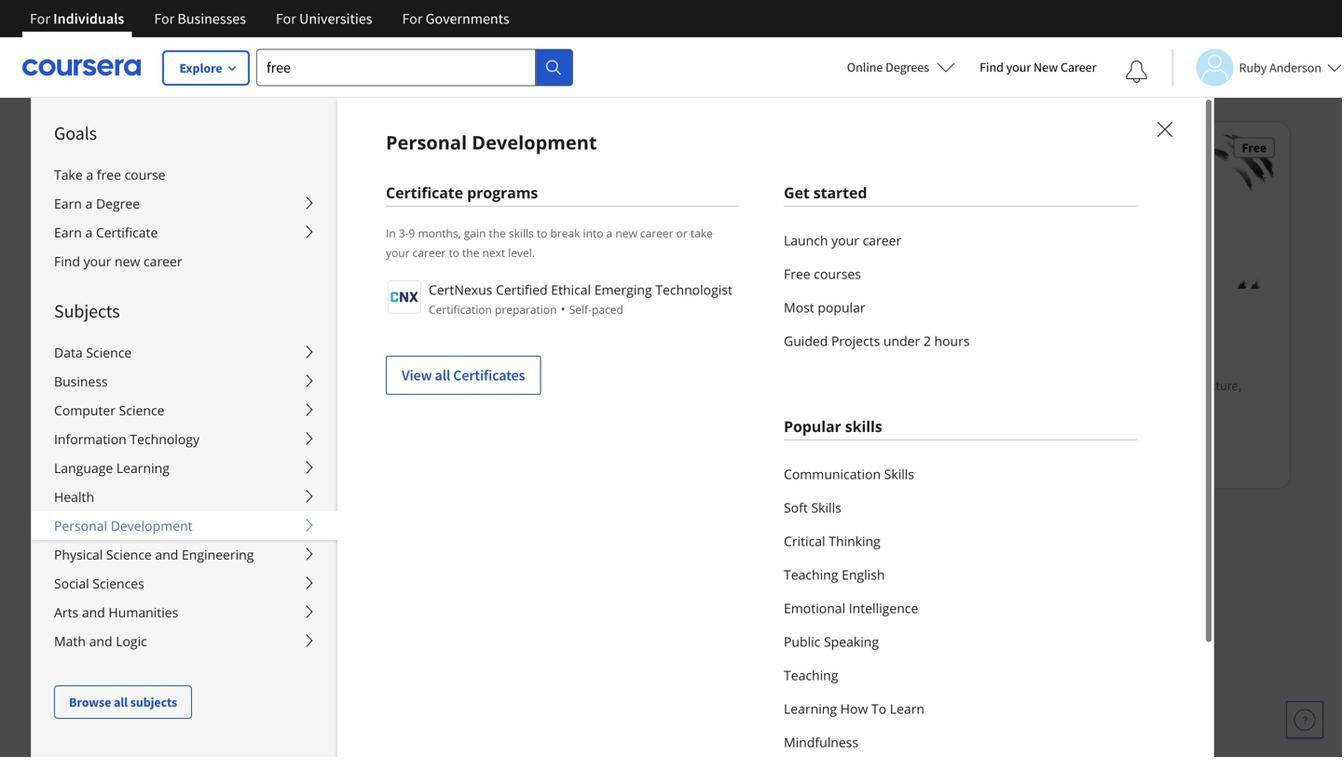 Task type: vqa. For each thing, say whether or not it's contained in the screenshot.
MANAGEMENT related to Process
yes



Task type: describe. For each thing, give the bounding box(es) containing it.
1 horizontal spatial skills
[[845, 417, 883, 437]]

graduate-
[[134, 191, 187, 208]]

and inside business analysis, leadership and management
[[383, 396, 404, 413]]

math and logic
[[54, 633, 147, 651]]

earn your bachelor's or master's degree online for a fraction of the cost of in-person learning.
[[78, 122, 347, 158]]

free for free courses with
[[829, 600, 854, 619]]

business button
[[32, 367, 337, 396]]

find for find your new career
[[54, 253, 80, 270]]

master's inside earn your bachelor's or master's degree online for a fraction of the cost of in-person learning.
[[207, 122, 252, 139]]

personal inside dropdown button
[[54, 517, 107, 535]]

accenture
[[78, 473, 141, 491]]

credentials for expertise.
[[143, 0, 204, 1]]

analytics
[[151, 445, 207, 463]]

your inside in 3-9 months, gain the skills to break into a new career or take your career to the next level.
[[386, 245, 410, 261]]

2 vertical spatial the
[[462, 245, 480, 261]]

business for business analysis & process management
[[383, 341, 439, 360]]

chinese for chinese (china)
[[78, 616, 128, 635]]

emerging
[[595, 281, 652, 299]]

in
[[305, 260, 316, 277]]

for individuals
[[30, 9, 124, 28]]

critical thinking link
[[784, 525, 1137, 558]]

career left take
[[640, 226, 674, 241]]

emotional intelligence
[[784, 600, 919, 618]]

1 down 4.8 (26k reviews)
[[487, 64, 494, 80]]

- inside (4.7k reviews) beginner · course · 1 - 3 months
[[809, 456, 813, 472]]

culture,
[[1198, 377, 1242, 394]]

0 horizontal spatial months
[[512, 64, 553, 80]]

abdul latif jameel institute for disease and emergency analytics (j-idea)
[[78, 422, 347, 463]]

1 beginner · course · 1 - 3 months from the left
[[383, 64, 553, 80]]

show for dutch
[[45, 703, 80, 721]]

and left the logic
[[89, 633, 112, 651]]

soft skills
[[784, 499, 842, 517]]

free courses with
[[829, 600, 937, 619]]

teaching for teaching english
[[784, 566, 839, 584]]

emotional
[[784, 600, 846, 618]]

your inside explore menu element
[[84, 253, 111, 270]]

taking
[[238, 53, 272, 70]]

and inside abdul latif jameel institute for disease and emergency analytics (j-idea)
[[323, 422, 347, 441]]

chinese (china)
[[78, 616, 176, 635]]

physical science and engineering
[[54, 546, 254, 564]]

popular
[[784, 417, 842, 437]]

for universities
[[276, 9, 372, 28]]

information
[[54, 431, 127, 448]]

personal inside menu item
[[386, 130, 467, 155]]

certificate inside "popup button"
[[96, 224, 158, 241]]

certificates inside list
[[453, 366, 525, 385]]

management for and
[[407, 396, 478, 413]]

a inside popup button
[[85, 195, 93, 213]]

0 horizontal spatial 3
[[503, 64, 510, 80]]

a right in
[[318, 260, 325, 277]]

free for free certificate courses
[[829, 701, 854, 720]]

language for language
[[45, 556, 106, 574]]

disease
[[273, 422, 320, 441]]

all for certificates
[[435, 366, 450, 385]]

partnername logo image
[[388, 281, 421, 314]]

physical science and engineering button
[[32, 541, 337, 570]]

communication, culture, writing
[[1008, 377, 1242, 413]]

career inside earn career credentials from industry leaders that demonstrate your expertise.
[[106, 0, 140, 1]]

for for individuals
[[30, 9, 50, 28]]

banner navigation
[[15, 0, 525, 37]]

hours
[[935, 332, 970, 350]]

educator
[[45, 336, 102, 354]]

explore button
[[163, 51, 249, 85]]

format.
[[184, 279, 224, 296]]

a inside "popup button"
[[85, 224, 93, 241]]

list for popular skills
[[784, 458, 1137, 758]]

emotional intelligence link
[[784, 592, 1137, 626]]

public
[[784, 634, 821, 651]]

2 of from the left
[[191, 141, 202, 158]]

free for free
[[829, 667, 854, 686]]

human
[[779, 341, 825, 360]]

data
[[54, 344, 83, 362]]

duke
[[727, 309, 755, 326]]

industry
[[235, 0, 280, 1]]

earn career credentials from industry leaders that demonstrate your expertise.
[[78, 0, 348, 20]]

next
[[482, 245, 505, 261]]

2 beginner · course · 1 - 3 months from the left
[[1008, 64, 1177, 80]]

career
[[1061, 59, 1097, 76]]

gain inside in 3-9 months, gain the skills to break into a new career or take your career to the next level.
[[464, 226, 486, 241]]

alliance
[[114, 366, 163, 385]]

2 horizontal spatial 3
[[1128, 64, 1134, 80]]

take a free course link
[[32, 160, 337, 189]]

computer science
[[54, 402, 165, 420]]

that for earn career credentials while taking courses that count towards your master's degree.
[[319, 53, 342, 70]]

communication skills
[[784, 466, 915, 483]]

data science
[[54, 344, 132, 362]]

career inside 'link'
[[863, 232, 902, 249]]

(49k
[[1048, 433, 1072, 450]]

chinese for chinese (traditional)
[[78, 644, 128, 663]]

show more for accenture
[[45, 503, 115, 522]]

flexible,
[[78, 279, 121, 296]]

the inside earn your bachelor's or master's degree online for a fraction of the cost of in-person learning.
[[146, 141, 164, 158]]

science for physical
[[106, 546, 152, 564]]

learn
[[890, 701, 925, 718]]

career inside earn a university-issued career credential in a flexible, interactive format.
[[211, 260, 245, 277]]

certificates for graduate certificates
[[139, 241, 209, 260]]

intelligence
[[849, 600, 919, 618]]

view all certificates list
[[386, 279, 739, 395]]

in-
[[205, 141, 219, 158]]

- down governments
[[496, 64, 500, 80]]

development inside dropdown button
[[111, 517, 193, 535]]

information technology button
[[32, 425, 337, 454]]

university
[[758, 309, 813, 326]]

skills for soft skills
[[812, 499, 842, 517]]

1 vertical spatial the
[[489, 226, 506, 241]]

show more button for accenture
[[45, 502, 115, 524]]

courses up free cybersecurity
[[857, 600, 905, 619]]

free certificate courses
[[829, 701, 972, 720]]

1 left 'show notifications' icon
[[1112, 64, 1118, 80]]

duke university
[[727, 309, 813, 326]]

9
[[409, 226, 415, 241]]

get started
[[784, 183, 867, 203]]

business for business
[[54, 373, 108, 391]]

soft
[[784, 499, 808, 517]]

show more for dutch
[[45, 703, 115, 721]]

social sciences
[[54, 575, 144, 593]]

mastertrack® certificates
[[78, 34, 233, 53]]

0 horizontal spatial skills
[[383, 377, 413, 394]]

how
[[841, 701, 868, 718]]

ruby anderson
[[1239, 59, 1322, 76]]

towards
[[112, 72, 157, 89]]

take
[[54, 166, 83, 184]]

4.9 (49k reviews)
[[1026, 433, 1120, 450]]

a right take
[[86, 166, 93, 184]]

certificate inside personal development menu item
[[386, 183, 463, 203]]

jameel
[[148, 422, 194, 441]]

project
[[466, 309, 505, 326]]

3 inside (4.7k reviews) beginner · course · 1 - 3 months
[[815, 456, 822, 472]]

projects
[[832, 332, 880, 350]]

earn for earn career credentials while taking courses that count towards your master's degree.
[[78, 53, 103, 70]]

most popular
[[784, 299, 866, 317]]

1 horizontal spatial to
[[449, 245, 460, 261]]

language learning button
[[32, 454, 337, 483]]

beginner · course · 1 - 4 weeks
[[696, 64, 860, 80]]

information technology
[[54, 431, 200, 448]]

free for free cybersecurity
[[829, 634, 854, 652]]

course right new
[[1065, 64, 1103, 80]]

communication,
[[1105, 377, 1196, 394]]

business for business analysis, leadership and management
[[480, 377, 528, 394]]

show for accenture
[[45, 503, 80, 522]]

language for language learning
[[54, 460, 113, 477]]

preparation
[[495, 302, 557, 317]]

logic
[[116, 633, 147, 651]]

more for accenture
[[83, 503, 115, 522]]

network
[[508, 309, 554, 326]]

a inside in 3-9 months, gain the skills to break into a new career or take your career to the next level.
[[607, 226, 613, 241]]

- left 4
[[809, 64, 813, 80]]

to inside complete graduate-level learning without committing to a full degree program.
[[144, 210, 155, 227]]

What do you want to learn? text field
[[256, 49, 536, 86]]

online degrees
[[847, 59, 930, 76]]

interactive
[[124, 279, 182, 296]]

credentials for your
[[143, 53, 204, 70]]

list for get started
[[784, 224, 1137, 358]]

analysis
[[442, 341, 493, 360]]

reviews) inside (4.7k reviews) beginner · course · 1 - 3 months
[[766, 433, 811, 450]]

expertise.
[[178, 3, 231, 20]]

arabic
[[78, 588, 117, 607]]

technology
[[130, 431, 200, 448]]

communication skills link
[[784, 458, 1137, 491]]

find for find your new career
[[980, 59, 1004, 76]]

earn for earn career credentials from industry leaders that demonstrate your expertise.
[[78, 0, 103, 1]]

teaching english
[[784, 566, 885, 584]]

free courses link
[[784, 257, 1137, 291]]

programs
[[467, 183, 538, 203]]

without
[[263, 191, 305, 208]]

free for free courses
[[784, 265, 811, 283]]

earn for earn your bachelor's or master's degree online for a fraction of the cost of in-person learning.
[[78, 122, 103, 139]]

earn for earn a degree
[[54, 195, 82, 213]]

level
[[187, 191, 213, 208]]

a inside earn your bachelor's or master's degree online for a fraction of the cost of in-person learning.
[[78, 141, 85, 158]]

1 inside (4.7k reviews) beginner · course · 1 - 3 months
[[800, 456, 806, 472]]



Task type: locate. For each thing, give the bounding box(es) containing it.
1 more from the top
[[83, 503, 115, 522]]

management for process
[[560, 341, 643, 360]]

and inside dropdown button
[[155, 546, 178, 564]]

skills right soft
[[812, 499, 842, 517]]

language up social
[[45, 556, 106, 574]]

certificates for mastertrack® certificates
[[163, 34, 233, 53]]

0 horizontal spatial free
[[784, 265, 811, 283]]

mindfulness
[[784, 734, 859, 752]]

2 credentials from the top
[[143, 53, 204, 70]]

emergency
[[78, 445, 148, 463]]

3 down popular
[[815, 456, 822, 472]]

humanities
[[109, 604, 178, 622]]

0 vertical spatial science
[[86, 344, 132, 362]]

0 horizontal spatial reviews)
[[450, 41, 496, 58]]

that for earn career credentials from industry leaders that demonstrate your expertise.
[[325, 0, 348, 1]]

for businesses
[[154, 9, 246, 28]]

coursera image
[[22, 52, 141, 82]]

critical
[[784, 533, 826, 551]]

a left fraction
[[78, 141, 85, 158]]

0 vertical spatial free
[[1242, 139, 1267, 156]]

2 show more from the top
[[45, 703, 115, 721]]

a down 'earn a degree'
[[85, 224, 93, 241]]

1 horizontal spatial personal development
[[386, 130, 597, 155]]

learning how to learn
[[784, 701, 925, 718]]

earn up count
[[78, 53, 103, 70]]

courses up mindfulness link
[[923, 701, 972, 720]]

1 vertical spatial more
[[83, 703, 115, 721]]

teaching for teaching
[[784, 667, 839, 685]]

explore menu element
[[32, 98, 337, 720]]

0 vertical spatial show more button
[[45, 502, 115, 524]]

or inside in 3-9 months, gain the skills to break into a new career or take your career to the next level.
[[677, 226, 688, 241]]

individuals
[[53, 9, 124, 28]]

development
[[472, 130, 597, 155], [111, 517, 193, 535]]

list containing launch your career
[[784, 224, 1137, 358]]

all right browse
[[114, 695, 128, 711]]

1 vertical spatial that
[[319, 53, 342, 70]]

view all certificates
[[402, 366, 525, 385]]

1 vertical spatial learning
[[784, 701, 837, 718]]

paced
[[592, 302, 624, 317]]

find inside explore menu element
[[54, 253, 80, 270]]

skills for communication skills
[[884, 466, 915, 483]]

reviews) down governments
[[450, 41, 496, 58]]

your left new
[[1007, 59, 1031, 76]]

science up 4eu+ alliance
[[86, 344, 132, 362]]

1 left 4
[[800, 64, 806, 80]]

1 horizontal spatial learning
[[784, 701, 837, 718]]

1 vertical spatial personal development
[[54, 517, 193, 535]]

1 list from the top
[[784, 224, 1137, 358]]

count
[[78, 72, 110, 89]]

earn for earn a university-issued career credential in a flexible, interactive format.
[[78, 260, 103, 277]]

1 horizontal spatial for
[[332, 122, 347, 139]]

credentials inside earn career credentials from industry leaders that demonstrate your expertise.
[[143, 0, 204, 1]]

your inside 'link'
[[832, 232, 860, 249]]

1 vertical spatial show more button
[[45, 701, 115, 723]]

certificate
[[386, 183, 463, 203], [96, 224, 158, 241]]

language inside "dropdown button"
[[54, 460, 113, 477]]

0 vertical spatial certificate
[[386, 183, 463, 203]]

science inside dropdown button
[[119, 402, 165, 420]]

guided
[[784, 332, 828, 350]]

course down 4.8 (26k reviews)
[[441, 64, 479, 80]]

earn inside earn your bachelor's or master's degree online for a fraction of the cost of in-person learning.
[[78, 122, 103, 139]]

courses inside earn career credentials while taking courses that count towards your master's degree.
[[275, 53, 317, 70]]

show more down dutch
[[45, 703, 115, 721]]

1 vertical spatial or
[[677, 226, 688, 241]]

complete graduate-level learning without committing to a full degree program.
[[78, 191, 305, 227]]

teaching up emotional
[[784, 566, 839, 584]]

a inside complete graduate-level learning without committing to a full degree program.
[[158, 210, 165, 227]]

english
[[842, 566, 885, 584]]

development up "physical science and engineering"
[[111, 517, 193, 535]]

science for data
[[86, 344, 132, 362]]

of left in-
[[191, 141, 202, 158]]

0 vertical spatial skills
[[383, 377, 413, 394]]

1 teaching from the top
[[784, 566, 839, 584]]

for for governments
[[402, 9, 423, 28]]

1 vertical spatial certificate
[[96, 224, 158, 241]]

business inside business dropdown button
[[54, 373, 108, 391]]

2 horizontal spatial to
[[537, 226, 548, 241]]

math and logic button
[[32, 627, 337, 656]]

thinking
[[829, 533, 881, 551]]

1 of from the left
[[132, 141, 143, 158]]

1 vertical spatial personal
[[54, 517, 107, 535]]

development up programs
[[472, 130, 597, 155]]

view
[[402, 366, 432, 385]]

0 horizontal spatial learning
[[116, 460, 170, 477]]

that inside earn career credentials from industry leaders that demonstrate your expertise.
[[325, 0, 348, 1]]

more for dutch
[[83, 703, 115, 721]]

beginner inside (4.7k reviews) beginner · course · 1 - 3 months
[[696, 456, 745, 472]]

physical
[[54, 546, 103, 564]]

new
[[1034, 59, 1058, 76]]

personal development group
[[31, 97, 1343, 758]]

demonstrate
[[78, 3, 148, 20]]

1 show from the top
[[45, 503, 80, 522]]

science for computer
[[119, 402, 165, 420]]

1 horizontal spatial reviews)
[[766, 433, 811, 450]]

personal up physical at the left bottom of the page
[[54, 517, 107, 535]]

0 horizontal spatial of
[[132, 141, 143, 158]]

2 vertical spatial skills
[[812, 499, 842, 517]]

for
[[30, 9, 50, 28], [154, 9, 175, 28], [276, 9, 296, 28], [402, 9, 423, 28]]

2 teaching from the top
[[784, 667, 839, 685]]

1 show more button from the top
[[45, 502, 115, 524]]

0 horizontal spatial find
[[54, 253, 80, 270]]

degree inside earn your bachelor's or master's degree online for a fraction of the cost of in-person learning.
[[255, 122, 292, 139]]

management up leadership
[[560, 341, 643, 360]]

reviews) right (4.7k
[[766, 433, 811, 450]]

1 horizontal spatial 3
[[815, 456, 822, 472]]

0 horizontal spatial business
[[54, 373, 108, 391]]

degree inside complete graduate-level learning without committing to a full degree program.
[[187, 210, 225, 227]]

0 vertical spatial personal
[[386, 130, 467, 155]]

free courses
[[784, 265, 861, 283]]

2 vertical spatial certificates
[[453, 366, 525, 385]]

chinese up dutch
[[78, 644, 128, 663]]

1 vertical spatial find
[[54, 253, 80, 270]]

earn inside earn a university-issued career credential in a flexible, interactive format.
[[78, 260, 103, 277]]

certification
[[429, 302, 492, 317]]

4.8
[[402, 41, 419, 58]]

2 horizontal spatial skills
[[884, 466, 915, 483]]

you'll
[[416, 377, 447, 394]]

from
[[206, 0, 232, 1]]

0 vertical spatial all
[[435, 366, 450, 385]]

that up universities
[[325, 0, 348, 1]]

months,
[[418, 226, 461, 241]]

certificates down full at the top of page
[[139, 241, 209, 260]]

new inside in 3-9 months, gain the skills to break into a new career or take your career to the next level.
[[616, 226, 637, 241]]

business inside 'business analysis & process management' link
[[383, 341, 439, 360]]

free up how
[[829, 667, 854, 686]]

governments
[[426, 9, 510, 28]]

math
[[54, 633, 86, 651]]

2 vertical spatial science
[[106, 546, 152, 564]]

more down accenture
[[83, 503, 115, 522]]

for down leaders
[[276, 9, 296, 28]]

skills inside in 3-9 months, gain the skills to break into a new career or take your career to the next level.
[[509, 226, 534, 241]]

self-
[[569, 302, 592, 317]]

0 vertical spatial language
[[54, 460, 113, 477]]

guided projects under 2 hours
[[784, 332, 970, 350]]

personal development up programs
[[386, 130, 597, 155]]

1 horizontal spatial personal
[[386, 130, 467, 155]]

free up complete
[[97, 166, 121, 184]]

skills right communication
[[884, 466, 915, 483]]

launch
[[784, 232, 828, 249]]

0 horizontal spatial new
[[115, 253, 140, 270]]

1 vertical spatial credentials
[[143, 53, 204, 70]]

1 horizontal spatial beginner · course · 1 - 3 months
[[1008, 64, 1177, 80]]

2 show from the top
[[45, 703, 80, 721]]

2 chinese from the top
[[78, 644, 128, 663]]

educator group
[[45, 334, 350, 494]]

1 down popular
[[800, 456, 806, 472]]

while
[[206, 53, 236, 70]]

the up next
[[489, 226, 506, 241]]

full
[[167, 210, 185, 227]]

engineering
[[182, 546, 254, 564]]

the down 'bachelor's'
[[146, 141, 164, 158]]

career up towards at the top
[[106, 53, 140, 70]]

help center image
[[1294, 709, 1316, 732]]

get
[[784, 183, 810, 203]]

1 horizontal spatial development
[[472, 130, 597, 155]]

committing
[[78, 210, 141, 227]]

0 horizontal spatial management
[[407, 396, 478, 413]]

weeks
[[824, 64, 860, 80]]

language inside group
[[45, 556, 106, 574]]

0 vertical spatial master's
[[186, 72, 231, 89]]

find your new career
[[54, 253, 182, 270]]

free down 'ruby' at the top right of the page
[[1242, 139, 1267, 156]]

for up the "4.8"
[[402, 9, 423, 28]]

1 vertical spatial new
[[115, 253, 140, 270]]

1 vertical spatial chinese
[[78, 644, 128, 663]]

skills left you'll
[[383, 377, 413, 394]]

personal development
[[386, 130, 597, 155], [54, 517, 193, 535]]

management inside business analysis, leadership and management
[[407, 396, 478, 413]]

courses right the taking
[[275, 53, 317, 70]]

1 horizontal spatial management
[[560, 341, 643, 360]]

most
[[784, 299, 815, 317]]

skills
[[383, 377, 413, 394], [884, 466, 915, 483], [812, 499, 842, 517]]

show more button for dutch
[[45, 701, 115, 723]]

reviews) for 4.8 (26k reviews)
[[450, 41, 496, 58]]

1 vertical spatial show more
[[45, 703, 115, 721]]

career inside explore menu element
[[144, 253, 182, 270]]

certificate up 'find your new career'
[[96, 224, 158, 241]]

1 vertical spatial skills
[[884, 466, 915, 483]]

computer
[[54, 402, 116, 420]]

0 vertical spatial chinese
[[78, 616, 128, 635]]

gain
[[464, 226, 486, 241], [450, 377, 474, 394]]

- left 'show notifications' icon
[[1121, 64, 1125, 80]]

your inside earn your bachelor's or master's degree online for a fraction of the cost of in-person learning.
[[106, 122, 131, 139]]

public speaking
[[784, 634, 879, 651]]

1 vertical spatial language
[[45, 556, 106, 574]]

your inside earn career credentials while taking courses that count towards your master's degree.
[[159, 72, 184, 89]]

1 for from the left
[[30, 9, 50, 28]]

gain right you'll
[[450, 377, 474, 394]]

1 vertical spatial all
[[114, 695, 128, 711]]

2 horizontal spatial months
[[1137, 64, 1177, 80]]

skills up level.
[[509, 226, 534, 241]]

for for universities
[[276, 9, 296, 28]]

0 vertical spatial degree
[[255, 122, 292, 139]]

1 horizontal spatial business
[[383, 341, 439, 360]]

0 horizontal spatial skills
[[509, 226, 534, 241]]

1 vertical spatial gain
[[450, 377, 474, 394]]

language group
[[45, 554, 350, 693]]

courses inside list
[[814, 265, 861, 283]]

find your new career link
[[32, 247, 337, 276]]

close image
[[1152, 117, 1177, 141], [1152, 117, 1177, 141], [1152, 117, 1177, 141], [1153, 117, 1178, 142]]

list containing communication skills
[[784, 458, 1137, 758]]

that down universities
[[319, 53, 342, 70]]

beginner
[[383, 64, 432, 80], [696, 64, 745, 80], [1008, 64, 1057, 80], [696, 456, 745, 472]]

abdul
[[78, 422, 115, 441]]

career up interactive
[[144, 253, 182, 270]]

reviews) right (49k
[[1075, 433, 1120, 450]]

all inside button
[[114, 695, 128, 711]]

learning inside "dropdown button"
[[116, 460, 170, 477]]

1 horizontal spatial all
[[435, 366, 450, 385]]

your inside earn career credentials from industry leaders that demonstrate your expertise.
[[151, 3, 175, 20]]

degree down level
[[187, 210, 225, 227]]

earn up fraction
[[78, 122, 103, 139]]

0 horizontal spatial beginner · course · 1 - 3 months
[[383, 64, 553, 80]]

certificates down & at top
[[453, 366, 525, 385]]

free up speaking
[[829, 600, 854, 619]]

free
[[1242, 139, 1267, 156], [784, 265, 811, 283]]

for for businesses
[[154, 9, 175, 28]]

degree up the learning.
[[255, 122, 292, 139]]

- down popular
[[809, 456, 813, 472]]

0 horizontal spatial development
[[111, 517, 193, 535]]

free down emotional intelligence
[[829, 634, 854, 652]]

0 horizontal spatial the
[[146, 141, 164, 158]]

analysis,
[[531, 377, 578, 394]]

4eu+ alliance
[[78, 366, 163, 385]]

physiology
[[828, 341, 898, 360]]

language
[[54, 460, 113, 477], [45, 556, 106, 574]]

popular
[[818, 299, 866, 317]]

credentials up for businesses
[[143, 0, 204, 1]]

4.9
[[1026, 433, 1044, 450]]

free inside list
[[784, 265, 811, 283]]

find up flexible,
[[54, 253, 80, 270]]

coursera
[[415, 309, 464, 326]]

for inside abdul latif jameel institute for disease and emergency analytics (j-idea)
[[252, 422, 270, 441]]

your up flexible,
[[84, 253, 111, 270]]

all inside list
[[435, 366, 450, 385]]

started
[[814, 183, 867, 203]]

earn up flexible,
[[78, 260, 103, 277]]

to left break
[[537, 226, 548, 241]]

and down view
[[383, 396, 404, 413]]

None search field
[[256, 49, 573, 86]]

1 vertical spatial management
[[407, 396, 478, 413]]

for up idea)
[[252, 422, 270, 441]]

1 horizontal spatial certificate
[[386, 183, 463, 203]]

a left degree
[[85, 195, 93, 213]]

master's up 'person'
[[207, 122, 252, 139]]

complete
[[78, 191, 131, 208]]

your up fraction
[[106, 122, 131, 139]]

learning down information technology
[[116, 460, 170, 477]]

1 horizontal spatial find
[[980, 59, 1004, 76]]

certnexus certified ethical emerging technologist certification preparation • self-paced
[[429, 281, 733, 318]]

a left full at the top of page
[[158, 210, 165, 227]]

0 vertical spatial personal development
[[386, 130, 597, 155]]

more down dutch
[[83, 703, 115, 721]]

personal development up "physical science and engineering"
[[54, 517, 193, 535]]

idea)
[[226, 445, 260, 463]]

business right :
[[480, 377, 528, 394]]

1 credentials from the top
[[143, 0, 204, 1]]

skills you'll gain :
[[383, 377, 480, 394]]

popular skills
[[784, 417, 883, 437]]

sciences
[[93, 575, 144, 593]]

business up view
[[383, 341, 439, 360]]

career down started at the right of the page
[[863, 232, 902, 249]]

2 horizontal spatial the
[[489, 226, 506, 241]]

0 vertical spatial teaching
[[784, 566, 839, 584]]

postgraduate
[[78, 172, 161, 191]]

1 vertical spatial list
[[784, 458, 1137, 758]]

science up the latif on the left bottom
[[119, 402, 165, 420]]

0 vertical spatial or
[[193, 122, 205, 139]]

personal development inside menu item
[[386, 130, 597, 155]]

(4.7k
[[735, 433, 763, 450]]

0 horizontal spatial to
[[144, 210, 155, 227]]

2 horizontal spatial business
[[480, 377, 528, 394]]

course inside (4.7k reviews) beginner · course · 1 - 3 months
[[753, 456, 791, 472]]

a up flexible,
[[106, 260, 113, 277]]

language down information
[[54, 460, 113, 477]]

universities
[[299, 9, 372, 28]]

1 show more from the top
[[45, 503, 115, 522]]

0 vertical spatial new
[[616, 226, 637, 241]]

credentials inside earn career credentials while taking courses that count towards your master's degree.
[[143, 53, 204, 70]]

show more up physical at the left bottom of the page
[[45, 503, 115, 522]]

reviews) for 4.9 (49k reviews)
[[1075, 433, 1120, 450]]

1 vertical spatial science
[[119, 402, 165, 420]]

0 vertical spatial certificates
[[163, 34, 233, 53]]

your right launch at the top right
[[832, 232, 860, 249]]

graduate certificates
[[78, 241, 209, 260]]

certificate programs
[[386, 183, 538, 203]]

career inside earn career credentials while taking courses that count towards your master's degree.
[[106, 53, 140, 70]]

1 chinese from the top
[[78, 616, 128, 635]]

0 horizontal spatial certificate
[[96, 224, 158, 241]]

for inside earn your bachelor's or master's degree online for a fraction of the cost of in-person learning.
[[332, 122, 347, 139]]

degree.
[[234, 72, 275, 89]]

0 vertical spatial find
[[980, 59, 1004, 76]]

show notifications image
[[1126, 61, 1148, 83]]

science inside popup button
[[86, 344, 132, 362]]

1 horizontal spatial of
[[191, 141, 202, 158]]

1 vertical spatial development
[[111, 517, 193, 535]]

1 vertical spatial master's
[[207, 122, 252, 139]]

credentials up towards at the top
[[143, 53, 204, 70]]

list
[[784, 224, 1137, 358], [784, 458, 1137, 758]]

2 list from the top
[[784, 458, 1137, 758]]

development inside menu item
[[472, 130, 597, 155]]

1 vertical spatial free
[[784, 265, 811, 283]]

your up mastertrack® certificates
[[151, 3, 175, 20]]

0 horizontal spatial all
[[114, 695, 128, 711]]

earn down 'earn a degree'
[[54, 224, 82, 241]]

0 vertical spatial that
[[325, 0, 348, 1]]

1 horizontal spatial free
[[1242, 139, 1267, 156]]

earn inside "popup button"
[[54, 224, 82, 241]]

2 horizontal spatial reviews)
[[1075, 433, 1120, 450]]

all for subjects
[[114, 695, 128, 711]]

4 for from the left
[[402, 9, 423, 28]]

introductory
[[696, 341, 776, 360]]

3 for from the left
[[276, 9, 296, 28]]

0 vertical spatial skills
[[509, 226, 534, 241]]

to
[[144, 210, 155, 227], [537, 226, 548, 241], [449, 245, 460, 261]]

0 vertical spatial show more
[[45, 503, 115, 522]]

1 vertical spatial show
[[45, 703, 80, 721]]

or inside earn your bachelor's or master's degree online for a fraction of the cost of in-person learning.
[[193, 122, 205, 139]]

arts and humanities button
[[32, 599, 337, 627]]

(4.7k reviews) beginner · course · 1 - 3 months
[[696, 433, 865, 472]]

personal development menu item
[[337, 97, 1343, 758]]

0 horizontal spatial personal development
[[54, 517, 193, 535]]

career
[[106, 0, 140, 1], [106, 53, 140, 70], [640, 226, 674, 241], [863, 232, 902, 249], [413, 245, 446, 261], [144, 253, 182, 270], [211, 260, 245, 277]]

and right disease
[[323, 422, 347, 441]]

1 horizontal spatial months
[[824, 456, 865, 472]]

1 vertical spatial for
[[252, 422, 270, 441]]

businesses
[[178, 9, 246, 28]]

earn inside popup button
[[54, 195, 82, 213]]

that inside earn career credentials while taking courses that count towards your master's degree.
[[319, 53, 342, 70]]

for governments
[[402, 9, 510, 28]]

1 horizontal spatial degree
[[255, 122, 292, 139]]

0 horizontal spatial for
[[252, 422, 270, 441]]

with
[[908, 600, 937, 619]]

show down dutch
[[45, 703, 80, 721]]

and right arts
[[82, 604, 105, 622]]

skills up communication skills
[[845, 417, 883, 437]]

earn inside earn career credentials from industry leaders that demonstrate your expertise.
[[78, 0, 103, 1]]

2 more from the top
[[83, 703, 115, 721]]

new up interactive
[[115, 253, 140, 270]]

personal development inside dropdown button
[[54, 517, 193, 535]]

0 vertical spatial gain
[[464, 226, 486, 241]]

close image
[[1152, 117, 1177, 141], [1152, 117, 1177, 141], [1152, 117, 1177, 141], [1152, 117, 1177, 141], [1152, 117, 1177, 141]]

1 horizontal spatial or
[[677, 226, 688, 241]]

teaching link
[[784, 659, 1137, 693]]

earn up individuals
[[78, 0, 103, 1]]

learning up mindfulness
[[784, 701, 837, 718]]

0 vertical spatial credentials
[[143, 0, 204, 1]]

2 for from the left
[[154, 9, 175, 28]]

3 down governments
[[503, 64, 510, 80]]

learning inside list
[[784, 701, 837, 718]]

science inside dropdown button
[[106, 546, 152, 564]]

earn for earn a certificate
[[54, 224, 82, 241]]

course left 4
[[753, 64, 791, 80]]

new inside explore menu element
[[115, 253, 140, 270]]

earn inside earn career credentials while taking courses that count towards your master's degree.
[[78, 53, 103, 70]]

for left individuals
[[30, 9, 50, 28]]

gain up next
[[464, 226, 486, 241]]

0 vertical spatial learning
[[116, 460, 170, 477]]

free for free
[[1242, 139, 1267, 156]]

2 show more button from the top
[[45, 701, 115, 723]]

(traditional)
[[131, 644, 208, 663]]

0 horizontal spatial degree
[[187, 210, 225, 227]]

course down (4.7k
[[753, 456, 791, 472]]

:
[[474, 377, 478, 394]]

to down graduate- at left top
[[144, 210, 155, 227]]

0 vertical spatial the
[[146, 141, 164, 158]]

months inside (4.7k reviews) beginner · course · 1 - 3 months
[[824, 456, 865, 472]]

free left to
[[829, 701, 854, 720]]

business inside business analysis, leadership and management
[[480, 377, 528, 394]]

free inside explore menu element
[[97, 166, 121, 184]]

of up course
[[132, 141, 143, 158]]

career down months,
[[413, 245, 446, 261]]

master's inside earn career credentials while taking courses that count towards your master's degree.
[[186, 72, 231, 89]]



